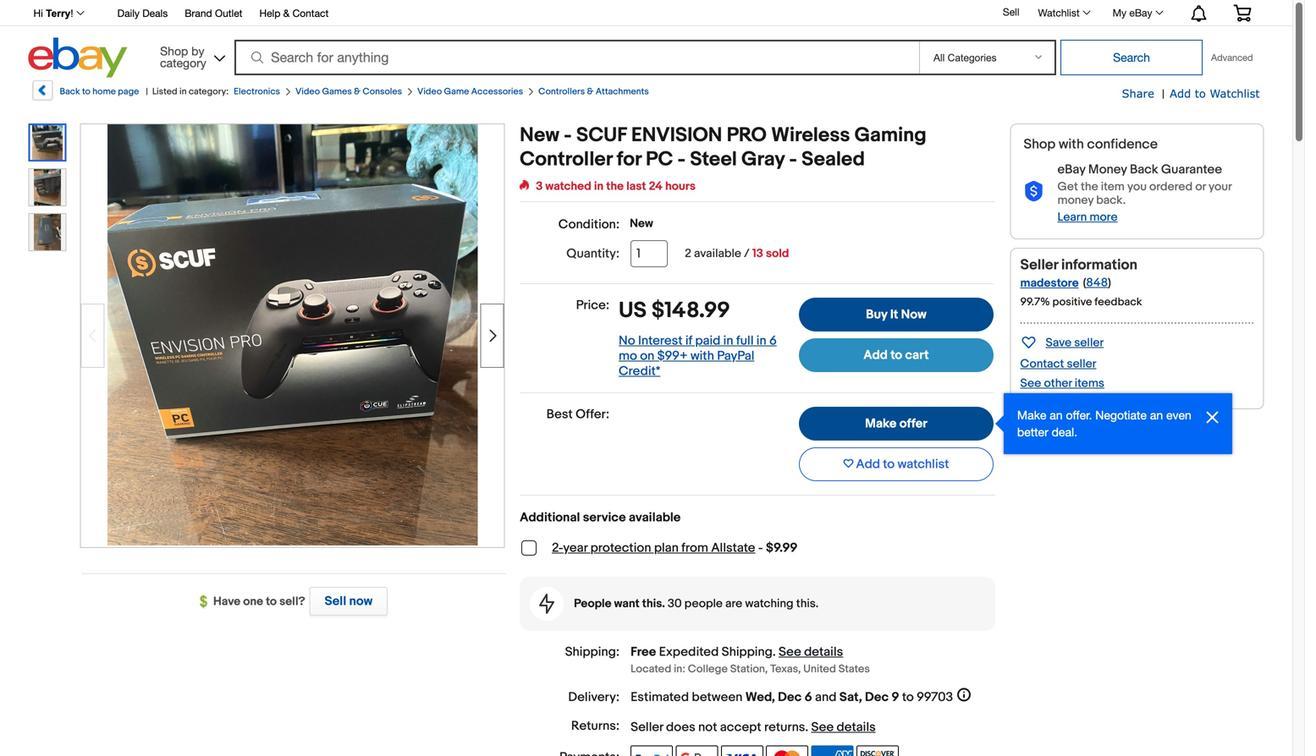 Task type: describe. For each thing, give the bounding box(es) containing it.
- right gray
[[789, 148, 797, 172]]

with details__icon image for ebay money back guarantee
[[1024, 181, 1044, 202]]

returns:
[[571, 719, 620, 734]]

united
[[803, 663, 836, 676]]

video games & consoles link
[[295, 86, 402, 97]]

my
[[1113, 7, 1127, 19]]

steel
[[690, 148, 737, 172]]

page
[[118, 86, 139, 97]]

positive
[[1053, 296, 1092, 309]]

1 dec from the left
[[778, 690, 802, 705]]

us $148.99 main content
[[520, 124, 995, 757]]

make for make offer
[[865, 416, 897, 432]]

make offer
[[865, 416, 927, 432]]

in right the full at top
[[757, 333, 767, 349]]

0 horizontal spatial |
[[146, 86, 148, 97]]

it
[[890, 307, 898, 322]]

cart
[[905, 348, 929, 363]]

in left the full at top
[[723, 333, 733, 349]]

watching
[[745, 597, 794, 611]]

no interest if paid in full in 6 mo on $99+ with paypal credit* link
[[619, 333, 777, 379]]

best
[[547, 407, 573, 422]]

new - scuf envision pro wireless gaming controller for pc - steel gray - sealed - picture 1 of 3 image
[[107, 123, 478, 546]]

station,
[[730, 663, 768, 676]]

$99+
[[657, 349, 688, 364]]

pc
[[646, 148, 673, 172]]

2-year protection plan from allstate - $9.99
[[552, 541, 798, 556]]

add to cart link
[[799, 339, 994, 372]]

. inside free expedited shipping . see details located in: college station, texas, united states
[[773, 645, 776, 660]]

located
[[631, 663, 671, 676]]

gray
[[742, 148, 785, 172]]

back inside ebay money back guarantee get the item you ordered or your money back. learn more
[[1130, 162, 1158, 177]]

expedited
[[659, 645, 719, 660]]

master card image
[[766, 746, 808, 757]]

2-
[[552, 541, 563, 556]]

in:
[[674, 663, 686, 676]]

you
[[1127, 180, 1147, 194]]

brand outlet
[[185, 7, 242, 19]]

money
[[1088, 162, 1127, 177]]

sell now
[[325, 594, 373, 609]]

shop for shop by category
[[160, 44, 188, 58]]

13
[[752, 247, 763, 261]]

price:
[[576, 298, 609, 313]]

see inside contact seller see other items
[[1020, 377, 1041, 391]]

category:
[[189, 86, 229, 97]]

add to cart
[[864, 348, 929, 363]]

free
[[631, 645, 656, 660]]

buy it now
[[866, 307, 927, 322]]

paid
[[695, 333, 721, 349]]

sat,
[[839, 690, 862, 705]]

0 horizontal spatial back
[[60, 86, 80, 97]]

1 horizontal spatial available
[[694, 247, 741, 261]]

sold
[[766, 247, 789, 261]]

0 vertical spatial with
[[1059, 136, 1084, 153]]

picture 2 of 3 image
[[29, 169, 66, 206]]

to inside share | add to watchlist
[[1195, 87, 1206, 100]]

save
[[1046, 336, 1072, 350]]

one
[[243, 595, 263, 609]]

ordered
[[1150, 180, 1193, 194]]

back to home page
[[60, 86, 139, 97]]

more
[[1090, 210, 1118, 225]]

accessories
[[471, 86, 523, 97]]

additional service available
[[520, 510, 681, 526]]

google pay image
[[676, 746, 718, 757]]

quantity:
[[566, 246, 620, 262]]

gaming
[[855, 124, 927, 148]]

dollar sign image
[[200, 596, 213, 609]]

year
[[563, 541, 588, 556]]

| inside share | add to watchlist
[[1162, 87, 1165, 102]]

credit*
[[619, 364, 660, 379]]

us $148.99
[[619, 298, 730, 324]]

confidence
[[1087, 136, 1158, 153]]

shop by category button
[[152, 38, 229, 74]]

video for video games & consoles
[[295, 86, 320, 97]]

now
[[349, 594, 373, 609]]

my ebay
[[1113, 7, 1152, 19]]

sell now link
[[305, 587, 388, 616]]

even
[[1166, 408, 1192, 422]]

1 vertical spatial see details link
[[811, 720, 876, 735]]

allstate
[[711, 541, 755, 556]]

feedback
[[1095, 296, 1142, 309]]

for
[[617, 148, 641, 172]]

outlet
[[215, 7, 242, 19]]

last
[[626, 179, 646, 194]]

new for new
[[630, 217, 653, 231]]

home
[[92, 86, 116, 97]]

negotiate
[[1096, 408, 1147, 422]]

best offer:
[[547, 407, 609, 422]]

and
[[815, 690, 837, 705]]

contact inside "link"
[[293, 7, 329, 19]]

if
[[686, 333, 692, 349]]

seller information madestore ( 848 ) 99.7% positive feedback
[[1020, 256, 1142, 309]]

3 watched in the last 24 hours
[[536, 179, 696, 194]]

paypal image
[[631, 746, 673, 757]]

new for new - scuf envision pro wireless gaming controller for pc - steel gray - sealed
[[520, 124, 559, 148]]

contact inside contact seller see other items
[[1020, 357, 1064, 372]]

picture 3 of 3 image
[[29, 214, 66, 251]]

make an offer. negotiate an even better deal. tooltip
[[1004, 394, 1232, 454]]

daily
[[117, 7, 140, 19]]

2 dec from the left
[[865, 690, 889, 705]]

1 this. from the left
[[642, 597, 665, 611]]

ebay inside ebay money back guarantee get the item you ordered or your money back. learn more
[[1058, 162, 1086, 177]]

college
[[688, 663, 728, 676]]

sell?
[[279, 595, 305, 609]]

- left $9.99
[[758, 541, 763, 556]]

hours
[[665, 179, 696, 194]]

between
[[692, 690, 743, 705]]

in right listed
[[179, 86, 187, 97]]

item
[[1101, 180, 1125, 194]]

)
[[1108, 276, 1111, 290]]

brand outlet link
[[185, 5, 242, 23]]

to right one
[[266, 595, 277, 609]]

24
[[649, 179, 663, 194]]

make for make an offer. negotiate an even better deal.
[[1017, 408, 1047, 422]]

scuf
[[576, 124, 627, 148]]

returns
[[764, 720, 805, 735]]

save seller button
[[1020, 333, 1104, 352]]

add inside share | add to watchlist
[[1170, 87, 1191, 100]]

states
[[839, 663, 870, 676]]

| listed in category:
[[146, 86, 229, 97]]

brand
[[185, 7, 212, 19]]

account navigation
[[24, 0, 1264, 26]]

seller for save
[[1074, 336, 1104, 350]]

2 an from the left
[[1150, 408, 1163, 422]]

3
[[536, 179, 543, 194]]

to left the home
[[82, 86, 90, 97]]



Task type: vqa. For each thing, say whether or not it's contained in the screenshot.
Results
no



Task type: locate. For each thing, give the bounding box(es) containing it.
1 horizontal spatial watchlist
[[1210, 87, 1260, 100]]

-
[[564, 124, 572, 148], [678, 148, 686, 172], [789, 148, 797, 172], [758, 541, 763, 556]]

sealed
[[802, 148, 865, 172]]

1 vertical spatial contact
[[1020, 357, 1064, 372]]

0 vertical spatial new
[[520, 124, 559, 148]]

. up texas,
[[773, 645, 776, 660]]

1 horizontal spatial this.
[[796, 597, 819, 611]]

items
[[1075, 377, 1105, 391]]

0 vertical spatial back
[[60, 86, 80, 97]]

dec left 9
[[865, 690, 889, 705]]

0 horizontal spatial see
[[779, 645, 801, 660]]

or
[[1195, 180, 1206, 194]]

seller inside save seller 'button'
[[1074, 336, 1104, 350]]

2 the from the left
[[1081, 180, 1098, 194]]

contact right the help
[[293, 7, 329, 19]]

1 horizontal spatial an
[[1150, 408, 1163, 422]]

ebay money back guarantee get the item you ordered or your money back. learn more
[[1058, 162, 1232, 225]]

1 horizontal spatial contact
[[1020, 357, 1064, 372]]

shipping
[[722, 645, 773, 660]]

sell inside account navigation
[[1003, 6, 1020, 18]]

& right games
[[354, 86, 361, 97]]

1 horizontal spatial new
[[630, 217, 653, 231]]

have one to sell?
[[213, 595, 305, 609]]

1 horizontal spatial |
[[1162, 87, 1165, 102]]

daily deals link
[[117, 5, 168, 23]]

2 horizontal spatial &
[[587, 86, 594, 97]]

interest
[[638, 333, 683, 349]]

1 vertical spatial available
[[629, 510, 681, 526]]

category
[[160, 56, 206, 70]]

0 horizontal spatial contact
[[293, 7, 329, 19]]

new down the controllers
[[520, 124, 559, 148]]

watchlist down advanced
[[1210, 87, 1260, 100]]

add down buy at the right
[[864, 348, 888, 363]]

new up quantity: text box
[[630, 217, 653, 231]]

1 horizontal spatial the
[[1081, 180, 1098, 194]]

texas,
[[770, 663, 801, 676]]

video games & consoles
[[295, 86, 402, 97]]

see details link
[[779, 645, 843, 660], [811, 720, 876, 735]]

guarantee
[[1161, 162, 1222, 177]]

0 vertical spatial with details__icon image
[[1024, 181, 1044, 202]]

1 horizontal spatial dec
[[865, 690, 889, 705]]

& for help
[[283, 7, 290, 19]]

Search for anything text field
[[237, 41, 916, 74]]

hi
[[33, 8, 43, 19]]

delivery:
[[568, 690, 620, 705]]

1 vertical spatial details
[[837, 720, 876, 735]]

details inside free expedited shipping . see details located in: college station, texas, united states
[[804, 645, 843, 660]]

| right share button
[[1162, 87, 1165, 102]]

0 vertical spatial available
[[694, 247, 741, 261]]

1 vertical spatial seller
[[631, 720, 663, 735]]

by
[[191, 44, 204, 58]]

2 horizontal spatial see
[[1020, 377, 1041, 391]]

1 vertical spatial ebay
[[1058, 162, 1086, 177]]

ebay inside 'link'
[[1129, 7, 1152, 19]]

your shopping cart image
[[1233, 4, 1252, 21]]

1 vertical spatial add
[[864, 348, 888, 363]]

1 vertical spatial .
[[805, 720, 808, 735]]

learn
[[1058, 210, 1087, 225]]

see left the other
[[1020, 377, 1041, 391]]

see details link up american express image
[[811, 720, 876, 735]]

buy
[[866, 307, 888, 322]]

get
[[1058, 180, 1078, 194]]

watchlist right sell link
[[1038, 7, 1080, 19]]

| left listed
[[146, 86, 148, 97]]

see up texas,
[[779, 645, 801, 660]]

to inside button
[[883, 457, 895, 472]]

None submit
[[1061, 40, 1203, 75]]

0 horizontal spatial .
[[773, 645, 776, 660]]

learn more link
[[1058, 210, 1118, 225]]

6 left and
[[805, 690, 812, 705]]

1 vertical spatial with details__icon image
[[539, 594, 554, 614]]

back left the home
[[60, 86, 80, 97]]

see details link up united
[[779, 645, 843, 660]]

0 vertical spatial .
[[773, 645, 776, 660]]

the inside ebay money back guarantee get the item you ordered or your money back. learn more
[[1081, 180, 1098, 194]]

0 vertical spatial add
[[1170, 87, 1191, 100]]

watchlist
[[1038, 7, 1080, 19], [1210, 87, 1260, 100]]

money
[[1058, 193, 1094, 208]]

buy it now link
[[799, 298, 994, 332]]

with inside no interest if paid in full in 6 mo on $99+ with paypal credit*
[[691, 349, 714, 364]]

seller inside us $148.99 main content
[[631, 720, 663, 735]]

dec down texas,
[[778, 690, 802, 705]]

wed,
[[745, 690, 775, 705]]

ebay up get
[[1058, 162, 1086, 177]]

people
[[684, 597, 723, 611]]

deals
[[142, 7, 168, 19]]

watchlist inside share | add to watchlist
[[1210, 87, 1260, 100]]

seller up items
[[1067, 357, 1097, 372]]

0 horizontal spatial sell
[[325, 594, 346, 609]]

discover image
[[857, 746, 899, 757]]

add down make offer link
[[856, 457, 880, 472]]

save seller
[[1046, 336, 1104, 350]]

1 horizontal spatial .
[[805, 720, 808, 735]]

sell left watchlist link
[[1003, 6, 1020, 18]]

1 horizontal spatial seller
[[1020, 256, 1058, 274]]

to down advanced link
[[1195, 87, 1206, 100]]

see
[[1020, 377, 1041, 391], [779, 645, 801, 660], [811, 720, 834, 735]]

want
[[614, 597, 640, 611]]

0 vertical spatial see
[[1020, 377, 1041, 391]]

1 horizontal spatial shop
[[1024, 136, 1056, 153]]

share | add to watchlist
[[1122, 87, 1260, 102]]

2 video from the left
[[417, 86, 442, 97]]

new inside new - scuf envision pro wireless gaming controller for pc - steel gray - sealed
[[520, 124, 559, 148]]

with up get
[[1059, 136, 1084, 153]]

0 vertical spatial details
[[804, 645, 843, 660]]

in right the watched
[[594, 179, 604, 194]]

this. right watching
[[796, 597, 819, 611]]

1 horizontal spatial with details__icon image
[[1024, 181, 1044, 202]]

with details__icon image
[[1024, 181, 1044, 202], [539, 594, 554, 614]]

watchlist link
[[1029, 3, 1098, 23]]

30
[[668, 597, 682, 611]]

sell for sell
[[1003, 6, 1020, 18]]

an left even
[[1150, 408, 1163, 422]]

1 horizontal spatial ebay
[[1129, 7, 1152, 19]]

offer:
[[576, 407, 609, 422]]

controllers & attachments link
[[538, 86, 649, 97]]

shipping:
[[565, 645, 620, 660]]

see up american express image
[[811, 720, 834, 735]]

1 vertical spatial shop
[[1024, 136, 1056, 153]]

advanced
[[1211, 52, 1253, 63]]

1 vertical spatial sell
[[325, 594, 346, 609]]

see other items link
[[1020, 377, 1105, 391]]

make an offer. negotiate an even better deal.
[[1017, 408, 1192, 439]]

6 right the full at top
[[769, 333, 777, 349]]

electronics
[[234, 86, 280, 97]]

2 vertical spatial see
[[811, 720, 834, 735]]

none submit inside the shop by category banner
[[1061, 40, 1203, 75]]

with details__icon image left get
[[1024, 181, 1044, 202]]

0 vertical spatial see details link
[[779, 645, 843, 660]]

0 horizontal spatial an
[[1050, 408, 1063, 422]]

pro
[[727, 124, 767, 148]]

add inside button
[[856, 457, 880, 472]]

0 horizontal spatial the
[[606, 179, 624, 194]]

with details__icon image for people want this.
[[539, 594, 554, 614]]

controller
[[520, 148, 612, 172]]

consoles
[[363, 86, 402, 97]]

1 horizontal spatial 6
[[805, 690, 812, 705]]

0 horizontal spatial video
[[295, 86, 320, 97]]

0 vertical spatial seller
[[1074, 336, 1104, 350]]

2
[[685, 247, 691, 261]]

1 horizontal spatial with
[[1059, 136, 1084, 153]]

controllers & attachments
[[538, 86, 649, 97]]

shop inside shop by category
[[160, 44, 188, 58]]

seller for seller information
[[1020, 256, 1058, 274]]

video left games
[[295, 86, 320, 97]]

this.
[[642, 597, 665, 611], [796, 597, 819, 611]]

daily deals
[[117, 7, 168, 19]]

6 inside no interest if paid in full in 6 mo on $99+ with paypal credit*
[[769, 333, 777, 349]]

contact up the other
[[1020, 357, 1064, 372]]

1 horizontal spatial make
[[1017, 408, 1047, 422]]

0 horizontal spatial with details__icon image
[[539, 594, 554, 614]]

2 this. from the left
[[796, 597, 819, 611]]

no
[[619, 333, 635, 349]]

0 horizontal spatial watchlist
[[1038, 7, 1080, 19]]

estimated between wed, dec 6 and sat, dec 9 to 99703
[[631, 690, 953, 705]]

shop for shop with confidence
[[1024, 136, 1056, 153]]

1 an from the left
[[1050, 408, 1063, 422]]

to right 9
[[902, 690, 914, 705]]

available up plan
[[629, 510, 681, 526]]

1 vertical spatial 6
[[805, 690, 812, 705]]

sell left now
[[325, 594, 346, 609]]

advanced link
[[1203, 41, 1262, 74]]

seller does not accept returns . see details
[[631, 720, 876, 735]]

seller for seller does not accept returns
[[631, 720, 663, 735]]

0 vertical spatial watchlist
[[1038, 7, 1080, 19]]

watchlist
[[898, 457, 949, 472]]

seller
[[1020, 256, 1058, 274], [631, 720, 663, 735]]

envision
[[631, 124, 722, 148]]

& inside help & contact "link"
[[283, 7, 290, 19]]

watchlist inside account navigation
[[1038, 7, 1080, 19]]

0 vertical spatial seller
[[1020, 256, 1058, 274]]

madestore link
[[1020, 276, 1079, 291]]

- right pc
[[678, 148, 686, 172]]

with details__icon image left people
[[539, 594, 554, 614]]

to left 'watchlist'
[[883, 457, 895, 472]]

1 horizontal spatial sell
[[1003, 6, 1020, 18]]

0 horizontal spatial with
[[691, 349, 714, 364]]

0 vertical spatial sell
[[1003, 6, 1020, 18]]

1 horizontal spatial see
[[811, 720, 834, 735]]

1 video from the left
[[295, 86, 320, 97]]

0 vertical spatial 6
[[769, 333, 777, 349]]

seller
[[1074, 336, 1104, 350], [1067, 357, 1097, 372]]

& for controllers
[[587, 86, 594, 97]]

available
[[694, 247, 741, 261], [629, 510, 681, 526]]

with details__icon image inside us $148.99 main content
[[539, 594, 554, 614]]

protection
[[590, 541, 651, 556]]

better
[[1017, 425, 1049, 439]]

0 vertical spatial shop
[[160, 44, 188, 58]]

0 horizontal spatial new
[[520, 124, 559, 148]]

seller for contact
[[1067, 357, 1097, 372]]

an
[[1050, 408, 1063, 422], [1150, 408, 1163, 422]]

make inside make an offer. negotiate an even better deal.
[[1017, 408, 1047, 422]]

1 horizontal spatial video
[[417, 86, 442, 97]]

1 horizontal spatial &
[[354, 86, 361, 97]]

free expedited shipping . see details located in: college station, texas, united states
[[631, 645, 870, 676]]

video for video game accessories
[[417, 86, 442, 97]]

add for add to watchlist
[[856, 457, 880, 472]]

0 horizontal spatial 6
[[769, 333, 777, 349]]

0 horizontal spatial &
[[283, 7, 290, 19]]

details down sat,
[[837, 720, 876, 735]]

Quantity: text field
[[631, 240, 668, 267]]

1 the from the left
[[606, 179, 624, 194]]

0 vertical spatial contact
[[293, 7, 329, 19]]

help & contact link
[[259, 5, 329, 23]]

&
[[283, 7, 290, 19], [354, 86, 361, 97], [587, 86, 594, 97]]

(
[[1083, 276, 1086, 290]]

|
[[146, 86, 148, 97], [1162, 87, 1165, 102]]

madestore
[[1020, 276, 1079, 291]]

condition:
[[558, 217, 620, 232]]

details up united
[[804, 645, 843, 660]]

have
[[213, 595, 241, 609]]

1 vertical spatial back
[[1130, 162, 1158, 177]]

the right get
[[1081, 180, 1098, 194]]

video game accessories link
[[417, 86, 523, 97]]

1 vertical spatial see
[[779, 645, 801, 660]]

add to watchlist
[[856, 457, 949, 472]]

1 horizontal spatial back
[[1130, 162, 1158, 177]]

add for add to cart
[[864, 348, 888, 363]]

0 horizontal spatial this.
[[642, 597, 665, 611]]

american express image
[[811, 746, 854, 757]]

1 vertical spatial watchlist
[[1210, 87, 1260, 100]]

to left cart
[[891, 348, 902, 363]]

- left scuf on the top left
[[564, 124, 572, 148]]

video left game
[[417, 86, 442, 97]]

the inside us $148.99 main content
[[606, 179, 624, 194]]

seller right "save"
[[1074, 336, 1104, 350]]

deal.
[[1052, 425, 1077, 439]]

make up better
[[1017, 408, 1047, 422]]

0 horizontal spatial make
[[865, 416, 897, 432]]

make offer link
[[799, 407, 994, 441]]

1 vertical spatial seller
[[1067, 357, 1097, 372]]

seller inside contact seller see other items
[[1067, 357, 1097, 372]]

1 vertical spatial with
[[691, 349, 714, 364]]

sell for sell now
[[325, 594, 346, 609]]

in
[[179, 86, 187, 97], [594, 179, 604, 194], [723, 333, 733, 349], [757, 333, 767, 349]]

picture 1 of 3 image
[[30, 125, 65, 160]]

seller inside seller information madestore ( 848 ) 99.7% positive feedback
[[1020, 256, 1058, 274]]

an up deal.
[[1050, 408, 1063, 422]]

see inside free expedited shipping . see details located in: college station, texas, united states
[[779, 645, 801, 660]]

. up master card image
[[805, 720, 808, 735]]

this. left 30
[[642, 597, 665, 611]]

ebay right "my" on the top
[[1129, 7, 1152, 19]]

visa image
[[721, 746, 763, 757]]

0 horizontal spatial ebay
[[1058, 162, 1086, 177]]

back up you
[[1130, 162, 1158, 177]]

0 horizontal spatial seller
[[631, 720, 663, 735]]

make left offer
[[865, 416, 897, 432]]

your
[[1209, 180, 1232, 194]]

now
[[901, 307, 927, 322]]

make inside us $148.99 main content
[[865, 416, 897, 432]]

with right $99+
[[691, 349, 714, 364]]

& right the help
[[283, 7, 290, 19]]

seller up madestore
[[1020, 256, 1058, 274]]

0 horizontal spatial dec
[[778, 690, 802, 705]]

available left /
[[694, 247, 741, 261]]

seller up 'paypal' "image"
[[631, 720, 663, 735]]

share button
[[1122, 86, 1154, 102]]

add right share
[[1170, 87, 1191, 100]]

0 vertical spatial ebay
[[1129, 7, 1152, 19]]

1 vertical spatial new
[[630, 217, 653, 231]]

sell
[[1003, 6, 1020, 18], [325, 594, 346, 609]]

& right the controllers
[[587, 86, 594, 97]]

electronics link
[[234, 86, 280, 97]]

0 horizontal spatial shop
[[160, 44, 188, 58]]

0 horizontal spatial available
[[629, 510, 681, 526]]

shop by category banner
[[24, 0, 1264, 82]]

the left last
[[606, 179, 624, 194]]

2 vertical spatial add
[[856, 457, 880, 472]]

no interest if paid in full in 6 mo on $99+ with paypal credit*
[[619, 333, 777, 379]]

back.
[[1096, 193, 1126, 208]]



